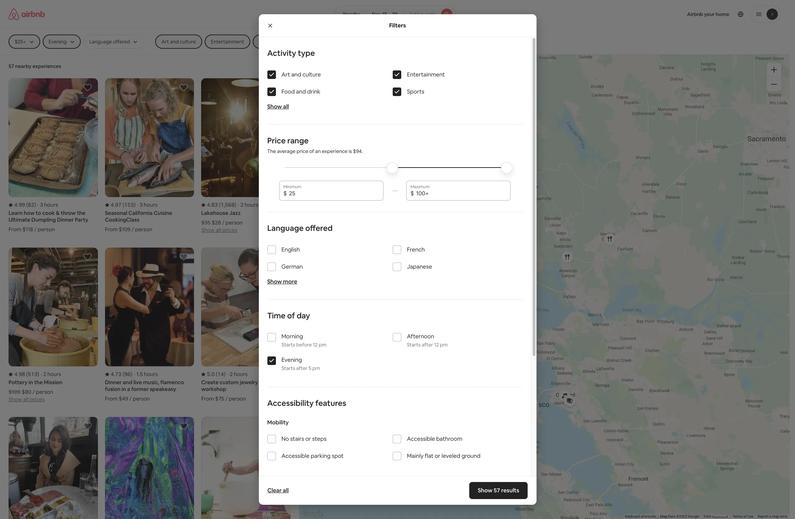 Task type: locate. For each thing, give the bounding box(es) containing it.
2 inside "pottery in the mission" group
[[43, 371, 46, 378]]

hours inside "pottery in the mission" group
[[47, 371, 61, 378]]

0 horizontal spatial prices
[[30, 397, 44, 403]]

starts inside afternoon starts after 12 pm
[[407, 342, 421, 348]]

1 vertical spatial food and drink
[[282, 88, 320, 95]]

57 left nearby
[[9, 63, 14, 69]]

· 3 hours for to
[[37, 202, 58, 208]]

1 horizontal spatial 57
[[494, 487, 500, 495]]

food up the activity
[[259, 38, 271, 45]]

$28
[[212, 219, 221, 226]]

after down evening
[[296, 365, 308, 372]]

starts down afternoon
[[407, 342, 421, 348]]

google map
showing 24 experiences. region
[[299, 54, 790, 520]]

type
[[298, 48, 315, 58]]

activity
[[267, 48, 296, 58]]

2 for (513)
[[43, 371, 46, 378]]

show all prices button for show
[[9, 396, 44, 403]]

· 3 hours up california
[[137, 202, 158, 208]]

after for evening
[[296, 365, 308, 372]]

prices inside lakehouse jazz $35 $28 / person show all prices
[[222, 227, 237, 234]]

1 horizontal spatial 5
[[704, 515, 706, 519]]

in down (513)
[[29, 379, 33, 386]]

from down ultimate
[[9, 226, 21, 233]]

activity type
[[267, 48, 315, 58]]

0 horizontal spatial in
[[29, 379, 33, 386]]

· 3 hours inside the seasonal california cuisine cookingclass group
[[137, 202, 158, 208]]

sports
[[407, 88, 424, 95]]

0 horizontal spatial a
[[127, 386, 130, 393]]

1 vertical spatial or
[[435, 453, 440, 460]]

show
[[267, 103, 282, 110], [201, 227, 215, 234], [267, 278, 282, 286], [9, 397, 22, 403], [478, 487, 493, 495]]

add to wishlist image for seasonal california cuisine cookingclass from $109 / person
[[180, 83, 188, 92]]

/ inside seasonal california cuisine cookingclass from $109 / person
[[132, 226, 134, 233]]

add to wishlist image
[[276, 83, 285, 92], [180, 253, 188, 262], [83, 423, 92, 431], [180, 423, 188, 431]]

0 vertical spatial or
[[306, 436, 311, 443]]

or right "stairs" at the left
[[306, 436, 311, 443]]

12 down afternoon
[[434, 342, 439, 348]]

dinner left party
[[57, 217, 74, 223]]

· 2 hours for jazz
[[238, 202, 258, 208]]

· inside "pottery in the mission" group
[[41, 371, 42, 378]]

show up price
[[267, 103, 282, 110]]

1 vertical spatial art and culture
[[282, 71, 321, 78]]

15
[[382, 11, 387, 17]]

1 vertical spatial 57
[[494, 487, 500, 495]]

0 vertical spatial of
[[309, 148, 314, 155]]

starts inside evening starts after 5 pm
[[282, 365, 295, 372]]

food up show all button
[[282, 88, 295, 95]]

map data ©2023 google
[[660, 515, 700, 519]]

1 horizontal spatial food
[[282, 88, 295, 95]]

pm inside afternoon starts after 12 pm
[[440, 342, 448, 348]]

1 12 from the left
[[313, 342, 318, 348]]

person inside lakehouse jazz $35 $28 / person show all prices
[[226, 219, 243, 226]]

· right (153)
[[137, 202, 138, 208]]

hours for custom
[[234, 371, 248, 378]]

2 inside lakehouse jazz group
[[240, 202, 243, 208]]

2 for (14)
[[230, 371, 233, 378]]

all down $80
[[23, 397, 28, 403]]

1 horizontal spatial culture
[[303, 71, 321, 78]]

morning
[[282, 333, 303, 341]]

1 · 3 hours from the left
[[37, 202, 58, 208]]

evening starts after 5 pm
[[282, 357, 320, 372]]

food and drink up the activity
[[259, 38, 293, 45]]

food and drink up show all button
[[282, 88, 320, 95]]

in inside dinner and live music, flamenco fusion in a former speakeasy from $49 / person
[[122, 386, 126, 393]]

of left use
[[744, 515, 747, 519]]

/ right $80
[[32, 389, 35, 396]]

hours inside the seasonal california cuisine cookingclass group
[[144, 202, 158, 208]]

dinner down 4.73
[[105, 379, 122, 386]]

0 vertical spatial entertainment
[[211, 38, 244, 45]]

0 vertical spatial culture
[[180, 38, 196, 45]]

· 2 hours up custom
[[227, 371, 248, 378]]

japanese
[[407, 263, 432, 271]]

after down afternoon
[[422, 342, 433, 348]]

pm for morning
[[319, 342, 326, 348]]

· 1.5 hours
[[134, 371, 158, 378]]

all
[[283, 103, 289, 110], [216, 227, 221, 234], [23, 397, 28, 403], [283, 487, 289, 495]]

0 vertical spatial 5
[[309, 365, 311, 372]]

custom
[[220, 379, 239, 386]]

add to wishlist image
[[83, 83, 92, 92], [180, 83, 188, 92], [83, 253, 92, 262], [276, 253, 285, 262], [276, 423, 285, 431]]

0 horizontal spatial $
[[284, 190, 287, 197]]

1 vertical spatial entertainment
[[407, 71, 445, 78]]

· 2 hours up mission
[[41, 371, 61, 378]]

starts down evening
[[282, 365, 295, 372]]

1 horizontal spatial dinner
[[105, 379, 122, 386]]

pm inside evening starts after 5 pm
[[313, 365, 320, 372]]

show left more
[[267, 278, 282, 286]]

hours inside dinner and live music, flamenco fusion in a former speakeasy 'group'
[[144, 371, 158, 378]]

clear
[[267, 487, 282, 495]]

starts for afternoon
[[407, 342, 421, 348]]

3 up california
[[140, 202, 143, 208]]

0 vertical spatial accessible
[[407, 436, 435, 443]]

or for steps
[[306, 436, 311, 443]]

4.73 (96)
[[111, 371, 132, 378]]

show all prices button
[[201, 226, 237, 234], [9, 396, 44, 403]]

0 horizontal spatial 5
[[309, 365, 311, 372]]

/ right $118 at the left top of page
[[34, 226, 37, 233]]

dinner and live music, flamenco fusion in a former speakeasy group
[[105, 248, 194, 403]]

show more
[[267, 278, 297, 286]]

map
[[660, 515, 667, 519]]

57 left results
[[494, 487, 500, 495]]

1 horizontal spatial $ text field
[[416, 190, 506, 197]]

0 vertical spatial food and drink
[[259, 38, 293, 45]]

and inside dinner and live music, flamenco fusion in a former speakeasy from $49 / person
[[123, 379, 132, 386]]

0 vertical spatial after
[[422, 342, 433, 348]]

1 horizontal spatial entertainment
[[407, 71, 445, 78]]

all inside pottery in the mission $100 $80 / person show all prices
[[23, 397, 28, 403]]

0 horizontal spatial art and culture
[[162, 38, 196, 45]]

of
[[309, 148, 314, 155], [287, 311, 295, 321], [744, 515, 747, 519]]

· 2 hours inside "pottery in the mission" group
[[41, 371, 61, 378]]

prices down $80
[[30, 397, 44, 403]]

2 vertical spatial of
[[744, 515, 747, 519]]

from down workshop on the left bottom of the page
[[201, 396, 214, 403]]

accessibility
[[267, 399, 314, 409]]

accessible bathroom
[[407, 436, 463, 443]]

0 vertical spatial the
[[77, 210, 85, 217]]

hours up jewelry
[[234, 371, 248, 378]]

· inside lakehouse jazz group
[[238, 202, 239, 208]]

Sightseeing button
[[360, 35, 399, 49]]

of for time of day
[[287, 311, 295, 321]]

4.73 out of 5 average rating,  96 reviews image
[[105, 371, 132, 378]]

$118
[[22, 226, 33, 233]]

1 horizontal spatial drink
[[307, 88, 320, 95]]

add to wishlist image inside dinner and live music, flamenco fusion in a former speakeasy 'group'
[[180, 253, 188, 262]]

0 vertical spatial food
[[259, 38, 271, 45]]

hours up california
[[144, 202, 158, 208]]

accessible parking spot
[[282, 453, 344, 460]]

1 vertical spatial of
[[287, 311, 295, 321]]

0 horizontal spatial show all prices button
[[9, 396, 44, 403]]

$ for first $ text box from right
[[411, 190, 414, 197]]

hours inside learn how to cook & throw the ultimate dumpling dinner party group
[[44, 202, 58, 208]]

5 left km
[[704, 515, 706, 519]]

show all prices button inside "pottery in the mission" group
[[9, 396, 44, 403]]

Nature and outdoors button
[[437, 35, 496, 49]]

1 horizontal spatial art
[[282, 71, 290, 78]]

0 vertical spatial art
[[162, 38, 169, 45]]

0 horizontal spatial dinner
[[57, 217, 74, 223]]

nearby
[[15, 63, 31, 69]]

after inside afternoon starts after 12 pm
[[422, 342, 433, 348]]

1 3 from the left
[[40, 202, 43, 208]]

1 horizontal spatial 3
[[140, 202, 143, 208]]

2
[[240, 202, 243, 208], [43, 371, 46, 378], [230, 371, 233, 378]]

· for 4.99 (82)
[[37, 202, 39, 208]]

/ inside lakehouse jazz $35 $28 / person show all prices
[[222, 219, 224, 226]]

1 $ text field from the left
[[289, 190, 379, 197]]

0 horizontal spatial drink
[[282, 38, 293, 45]]

$ text field
[[289, 190, 379, 197], [416, 190, 506, 197]]

data
[[668, 515, 676, 519]]

pm inside morning starts before 12 pm
[[319, 342, 326, 348]]

· 3 hours for cuisine
[[137, 202, 158, 208]]

5 down before
[[309, 365, 311, 372]]

5 inside button
[[704, 515, 706, 519]]

of left day
[[287, 311, 295, 321]]

accessible for accessible parking spot
[[282, 453, 310, 460]]

· for 4.83 (1,568)
[[238, 202, 239, 208]]

0 horizontal spatial entertainment
[[211, 38, 244, 45]]

hours inside create custom jewelry in a guided workshop group
[[234, 371, 248, 378]]

art and culture
[[162, 38, 196, 45], [282, 71, 321, 78]]

1 horizontal spatial after
[[422, 342, 433, 348]]

add to wishlist image for pottery in the mission $100 $80 / person show all prices
[[83, 253, 92, 262]]

1 vertical spatial drink
[[307, 88, 320, 95]]

/ right $109 at left top
[[132, 226, 134, 233]]

drink inside "button"
[[282, 38, 293, 45]]

hours for jazz
[[245, 202, 258, 208]]

4.98
[[14, 371, 25, 378]]

none search field containing nearby
[[334, 6, 456, 23]]

(1,568)
[[219, 202, 236, 208]]

after for afternoon
[[422, 342, 433, 348]]

12 inside morning starts before 12 pm
[[313, 342, 318, 348]]

flat
[[425, 453, 434, 460]]

0 horizontal spatial after
[[296, 365, 308, 372]]

accessible up the mainly
[[407, 436, 435, 443]]

/ right $28
[[222, 219, 224, 226]]

all right clear on the left
[[283, 487, 289, 495]]

1 horizontal spatial or
[[435, 453, 440, 460]]

person down former
[[133, 396, 150, 403]]

the
[[77, 210, 85, 217], [34, 379, 43, 386]]

1 horizontal spatial in
[[122, 386, 126, 393]]

1 vertical spatial show all prices button
[[9, 396, 44, 403]]

art and culture inside button
[[162, 38, 196, 45]]

terms of use link
[[733, 515, 754, 519]]

1 vertical spatial dinner
[[105, 379, 122, 386]]

2 3 from the left
[[140, 202, 143, 208]]

a up $49
[[127, 386, 130, 393]]

/ right $75
[[225, 396, 228, 403]]

0 vertical spatial drink
[[282, 38, 293, 45]]

zoom in image
[[771, 67, 777, 73]]

all inside button
[[283, 487, 289, 495]]

hours right (1,568)
[[245, 202, 258, 208]]

add to wishlist image inside lakehouse jazz group
[[276, 83, 285, 92]]

in
[[29, 379, 33, 386], [259, 379, 264, 386], [122, 386, 126, 393]]

2 horizontal spatial a
[[770, 515, 772, 519]]

2 for (1,568)
[[240, 202, 243, 208]]

None search field
[[334, 6, 456, 23]]

person down "dumpling"
[[38, 226, 55, 233]]

0 horizontal spatial accessible
[[282, 453, 310, 460]]

hours up cook
[[44, 202, 58, 208]]

party
[[75, 217, 88, 223]]

1 horizontal spatial the
[[77, 210, 85, 217]]

jazz
[[229, 210, 241, 217]]

0 horizontal spatial · 3 hours
[[37, 202, 58, 208]]

4.99 (82)
[[14, 202, 36, 208]]

former
[[131, 386, 149, 393]]

after inside evening starts after 5 pm
[[296, 365, 308, 372]]

features
[[315, 399, 346, 409]]

· 3 hours
[[37, 202, 58, 208], [137, 202, 158, 208]]

show for show all
[[267, 103, 282, 110]]

in right jewelry
[[259, 379, 264, 386]]

hours up music,
[[144, 371, 158, 378]]

live
[[133, 379, 142, 386]]

show all prices button down pottery
[[9, 396, 44, 403]]

1 vertical spatial 5
[[704, 515, 706, 519]]

range
[[287, 136, 309, 146]]

0 vertical spatial prices
[[222, 227, 237, 234]]

$35
[[201, 219, 211, 226]]

$100
[[9, 389, 21, 396]]

2 horizontal spatial 2
[[240, 202, 243, 208]]

prices down jazz
[[222, 227, 237, 234]]

2 up custom
[[230, 371, 233, 378]]

4.97 (153)
[[111, 202, 136, 208]]

entertainment
[[211, 38, 244, 45], [407, 71, 445, 78]]

1 vertical spatial accessible
[[282, 453, 310, 460]]

leveled
[[442, 453, 460, 460]]

0 horizontal spatial 2
[[43, 371, 46, 378]]

person inside create custom jewelry in a guided workshop from $75 / person
[[229, 396, 246, 403]]

from inside seasonal california cuisine cookingclass from $109 / person
[[105, 226, 118, 233]]

1 vertical spatial prices
[[30, 397, 44, 403]]

or right flat
[[435, 453, 440, 460]]

0 vertical spatial show all prices button
[[201, 226, 237, 234]]

1 vertical spatial food
[[282, 88, 295, 95]]

in up $49
[[122, 386, 126, 393]]

or
[[306, 436, 311, 443], [435, 453, 440, 460]]

add to wishlist image inside the seasonal california cuisine cookingclass group
[[180, 83, 188, 92]]

· inside learn how to cook & throw the ultimate dumpling dinner party group
[[37, 202, 39, 208]]

(14)
[[216, 371, 226, 378]]

2 horizontal spatial of
[[744, 515, 747, 519]]

2 up mission
[[43, 371, 46, 378]]

1 vertical spatial culture
[[303, 71, 321, 78]]

from inside dinner and live music, flamenco fusion in a former speakeasy from $49 / person
[[105, 396, 118, 403]]

· 2 hours inside create custom jewelry in a guided workshop group
[[227, 371, 248, 378]]

show inside lakehouse jazz $35 $28 / person show all prices
[[201, 227, 215, 234]]

in inside create custom jewelry in a guided workshop from $75 / person
[[259, 379, 264, 386]]

of left an at the left top of the page
[[309, 148, 314, 155]]

add to wishlist image inside "pottery in the mission" group
[[83, 253, 92, 262]]

1 $ from the left
[[284, 190, 287, 197]]

food and drink
[[259, 38, 293, 45], [282, 88, 320, 95]]

starts down morning
[[282, 342, 295, 348]]

· 3 hours up cook
[[37, 202, 58, 208]]

2 $ from the left
[[411, 190, 414, 197]]

57
[[9, 63, 14, 69], [494, 487, 500, 495]]

and inside "button"
[[272, 38, 280, 45]]

1 horizontal spatial 2
[[230, 371, 233, 378]]

person down jazz
[[226, 219, 243, 226]]

show inside show 57 results link
[[478, 487, 493, 495]]

1 horizontal spatial · 3 hours
[[137, 202, 158, 208]]

time of day
[[267, 311, 310, 321]]

a left map on the right bottom
[[770, 515, 772, 519]]

speakeasy
[[150, 386, 176, 393]]

the
[[267, 148, 276, 155]]

©2023
[[677, 515, 687, 519]]

1 horizontal spatial 12
[[434, 342, 439, 348]]

flamenco
[[160, 379, 184, 386]]

3 inside learn how to cook & throw the ultimate dumpling dinner party group
[[40, 202, 43, 208]]

57 inside the filters dialog
[[494, 487, 500, 495]]

dinner inside dinner and live music, flamenco fusion in a former speakeasy from $49 / person
[[105, 379, 122, 386]]

shortcuts
[[641, 515, 656, 519]]

· inside the seasonal california cuisine cookingclass group
[[137, 202, 138, 208]]

12 right before
[[313, 342, 318, 348]]

0 horizontal spatial art
[[162, 38, 169, 45]]

starts inside morning starts before 12 pm
[[282, 342, 295, 348]]

add to wishlist image inside create custom jewelry in a guided workshop group
[[276, 253, 285, 262]]

hours
[[44, 202, 58, 208], [144, 202, 158, 208], [245, 202, 258, 208], [47, 371, 61, 378], [144, 371, 158, 378], [234, 371, 248, 378]]

person down mission
[[36, 389, 53, 396]]

ultimate
[[9, 217, 30, 223]]

in inside pottery in the mission $100 $80 / person show all prices
[[29, 379, 33, 386]]

1 horizontal spatial show all prices button
[[201, 226, 237, 234]]

the inside pottery in the mission $100 $80 / person show all prices
[[34, 379, 43, 386]]

1 vertical spatial art
[[282, 71, 290, 78]]

· 2 hours inside lakehouse jazz group
[[238, 202, 258, 208]]

2 inside create custom jewelry in a guided workshop group
[[230, 371, 233, 378]]

2 horizontal spatial in
[[259, 379, 264, 386]]

3 inside the seasonal california cuisine cookingclass group
[[140, 202, 143, 208]]

12 inside afternoon starts after 12 pm
[[434, 342, 439, 348]]

a inside dinner and live music, flamenco fusion in a former speakeasy from $49 / person
[[127, 386, 130, 393]]

0 vertical spatial dinner
[[57, 217, 74, 223]]

0 horizontal spatial culture
[[180, 38, 196, 45]]

from left $109 at left top
[[105, 226, 118, 233]]

· right (513)
[[41, 371, 42, 378]]

parking
[[311, 453, 331, 460]]

show for show 57 results
[[478, 487, 493, 495]]

Art and culture button
[[155, 35, 202, 49]]

all down $28
[[216, 227, 221, 234]]

· up jazz
[[238, 202, 239, 208]]

· left 1.5
[[134, 371, 135, 378]]

cuisine
[[154, 210, 172, 217]]

hours for how
[[44, 202, 58, 208]]

· inside create custom jewelry in a guided workshop group
[[227, 371, 228, 378]]

and
[[170, 38, 179, 45], [272, 38, 280, 45], [291, 71, 301, 78], [296, 88, 306, 95], [123, 379, 132, 386]]

art inside art and culture button
[[162, 38, 169, 45]]

2 12 from the left
[[434, 342, 439, 348]]

1 horizontal spatial $
[[411, 190, 414, 197]]

0 horizontal spatial the
[[34, 379, 43, 386]]

/ right $49
[[129, 396, 132, 403]]

km
[[707, 515, 712, 519]]

the right the "throw"
[[77, 210, 85, 217]]

3
[[40, 202, 43, 208], [140, 202, 143, 208]]

5 inside evening starts after 5 pm
[[309, 365, 311, 372]]

· 3 hours inside learn how to cook & throw the ultimate dumpling dinner party group
[[37, 202, 58, 208]]

add to wishlist image inside learn how to cook & throw the ultimate dumpling dinner party group
[[83, 83, 92, 92]]

1 horizontal spatial of
[[309, 148, 314, 155]]

· 2 hours up jazz
[[238, 202, 258, 208]]

3 up to
[[40, 202, 43, 208]]

show all prices button inside lakehouse jazz group
[[201, 226, 237, 234]]

1 vertical spatial after
[[296, 365, 308, 372]]

hours up mission
[[47, 371, 61, 378]]

create custom jewelry in a guided workshop from $75 / person
[[201, 379, 286, 403]]

learn how to cook & throw the ultimate dumpling dinner party group
[[9, 78, 98, 233]]

show down the '$100'
[[9, 397, 22, 403]]

2 up jazz
[[240, 202, 243, 208]]

0 horizontal spatial 57
[[9, 63, 14, 69]]

show down $35
[[201, 227, 215, 234]]

1 horizontal spatial prices
[[222, 227, 237, 234]]

· for 4.97 (153)
[[137, 202, 138, 208]]

food inside the filters dialog
[[282, 88, 295, 95]]

4.99 out of 5 average rating,  82 reviews image
[[9, 202, 36, 208]]

1 horizontal spatial accessible
[[407, 436, 435, 443]]

hours inside lakehouse jazz group
[[245, 202, 258, 208]]

0 horizontal spatial 3
[[40, 202, 43, 208]]

1 horizontal spatial art and culture
[[282, 71, 321, 78]]

$ for second $ text box from the right
[[284, 190, 287, 197]]

person down california
[[135, 226, 152, 233]]

0 horizontal spatial $ text field
[[289, 190, 379, 197]]

pm for evening
[[313, 365, 320, 372]]

show all prices button down lakehouse
[[201, 226, 237, 234]]

language
[[267, 223, 304, 233]]

0 horizontal spatial or
[[306, 436, 311, 443]]

0 horizontal spatial food
[[259, 38, 271, 45]]

0 horizontal spatial of
[[287, 311, 295, 321]]

or for leveled
[[435, 453, 440, 460]]

0 vertical spatial art and culture
[[162, 38, 196, 45]]

accessible down "stairs" at the left
[[282, 453, 310, 460]]

Tours button
[[332, 35, 357, 49]]

5.0
[[207, 371, 215, 378]]

the down (513)
[[34, 379, 43, 386]]

· right (14)
[[227, 371, 228, 378]]

4.99
[[14, 202, 25, 208]]

0 horizontal spatial 12
[[313, 342, 318, 348]]

/ inside learn how to cook & throw the ultimate dumpling dinner party from $118 / person
[[34, 226, 37, 233]]

from down fusion
[[105, 396, 118, 403]]

food inside food and drink "button"
[[259, 38, 271, 45]]

1 vertical spatial the
[[34, 379, 43, 386]]

2 · 3 hours from the left
[[137, 202, 158, 208]]

create custom jewelry in a guided workshop group
[[201, 248, 291, 403]]

· inside dinner and live music, flamenco fusion in a former speakeasy 'group'
[[134, 371, 135, 378]]

$49
[[119, 396, 128, 403]]

a left guided
[[265, 379, 268, 386]]

drink inside the filters dialog
[[307, 88, 320, 95]]

show 57 results
[[478, 487, 519, 495]]

how
[[24, 210, 34, 217]]

pottery in the mission $100 $80 / person show all prices
[[9, 379, 62, 403]]

of for terms of use
[[744, 515, 747, 519]]

google image
[[301, 510, 324, 520]]

· for 4.73 (96)
[[134, 371, 135, 378]]

person right $75
[[229, 396, 246, 403]]

· right (82)
[[37, 202, 39, 208]]

show left results
[[478, 487, 493, 495]]

1 horizontal spatial a
[[265, 379, 268, 386]]



Task type: describe. For each thing, give the bounding box(es) containing it.
price
[[267, 136, 286, 146]]

Sports button
[[302, 35, 329, 49]]

4.97
[[111, 202, 121, 208]]

entertainment inside button
[[211, 38, 244, 45]]

mainly flat or leveled ground
[[407, 453, 481, 460]]

more
[[283, 278, 297, 286]]

hours for and
[[144, 371, 158, 378]]

4.73
[[111, 371, 121, 378]]

to
[[36, 210, 41, 217]]

french
[[407, 246, 425, 254]]

add to wishlist image for learn how to cook & throw the ultimate dumpling dinner party from $118 / person
[[83, 83, 92, 92]]

throw
[[61, 210, 76, 217]]

culture inside the filters dialog
[[303, 71, 321, 78]]

show for show more
[[267, 278, 282, 286]]

prices inside pottery in the mission $100 $80 / person show all prices
[[30, 397, 44, 403]]

hours for california
[[144, 202, 158, 208]]

add to wishlist image for create custom jewelry in a guided workshop from $75 / person
[[276, 253, 285, 262]]

person inside dinner and live music, flamenco fusion in a former speakeasy from $49 / person
[[133, 396, 150, 403]]

add
[[410, 11, 419, 17]]

$94.
[[353, 148, 363, 155]]

0 vertical spatial 57
[[9, 63, 14, 69]]

all inside lakehouse jazz $35 $28 / person show all prices
[[216, 227, 221, 234]]

cook
[[42, 210, 55, 217]]

before
[[296, 342, 312, 348]]

show all
[[267, 103, 289, 110]]

add guests
[[410, 11, 436, 17]]

(153)
[[123, 202, 136, 208]]

lakehouse jazz group
[[201, 78, 291, 234]]

5.0 out of 5 average rating,  14 reviews image
[[201, 371, 226, 378]]

dumpling
[[31, 217, 56, 223]]

dinner inside learn how to cook & throw the ultimate dumpling dinner party from $118 / person
[[57, 217, 74, 223]]

culture inside art and culture button
[[180, 38, 196, 45]]

cookingclass
[[105, 217, 139, 223]]

filters dialog
[[259, 14, 537, 520]]

spot
[[332, 453, 344, 460]]

ground
[[462, 453, 481, 460]]

experience
[[322, 148, 348, 155]]

map
[[772, 515, 779, 519]]

starts for morning
[[282, 342, 295, 348]]

pm for afternoon
[[440, 342, 448, 348]]

show more button
[[267, 278, 297, 286]]

accessible for accessible bathroom
[[407, 436, 435, 443]]

person inside learn how to cook & throw the ultimate dumpling dinner party from $118 / person
[[38, 226, 55, 233]]

nov
[[372, 11, 381, 17]]

· for 4.98 (513)
[[41, 371, 42, 378]]

(96)
[[123, 371, 132, 378]]

4.97 out of 5 average rating,  153 reviews image
[[105, 202, 136, 208]]

starts for evening
[[282, 365, 295, 372]]

show inside pottery in the mission $100 $80 / person show all prices
[[9, 397, 22, 403]]

4.98 (513)
[[14, 371, 39, 378]]

nov 15 – 30
[[372, 11, 398, 17]]

filters
[[389, 22, 406, 29]]

nearby button
[[334, 6, 366, 23]]

–
[[388, 11, 391, 17]]

art inside the filters dialog
[[282, 71, 290, 78]]

lakehouse jazz $35 $28 / person show all prices
[[201, 210, 243, 234]]

3 for 4.99 (82)
[[40, 202, 43, 208]]

is
[[349, 148, 352, 155]]

mission
[[44, 379, 62, 386]]

the inside learn how to cook & throw the ultimate dumpling dinner party from $118 / person
[[77, 210, 85, 217]]

from inside learn how to cook & throw the ultimate dumpling dinner party from $118 / person
[[9, 226, 21, 233]]

seasonal california cuisine cookingclass group
[[105, 78, 194, 233]]

4.83 (1,568)
[[207, 202, 236, 208]]

· 2 hours for custom
[[227, 371, 248, 378]]

a inside create custom jewelry in a guided workshop from $75 / person
[[265, 379, 268, 386]]

keyboard shortcuts button
[[625, 515, 656, 520]]

art and culture inside the filters dialog
[[282, 71, 321, 78]]

nov 15 – 30 button
[[366, 6, 404, 23]]

bathroom
[[436, 436, 463, 443]]

2 $ text field from the left
[[416, 190, 506, 197]]

profile element
[[464, 0, 781, 28]]

report
[[758, 515, 769, 519]]

· for 5.0 (14)
[[227, 371, 228, 378]]

from inside create custom jewelry in a guided workshop from $75 / person
[[201, 396, 214, 403]]

seasonal
[[105, 210, 127, 217]]

accessibility features
[[267, 399, 346, 409]]

workshop
[[201, 386, 226, 393]]

pottery in the mission group
[[9, 248, 98, 403]]

clear all
[[267, 487, 289, 495]]

offered
[[305, 223, 333, 233]]

show all prices button for prices
[[201, 226, 237, 234]]

4.83 out of 5 average rating,  1,568 reviews image
[[201, 202, 236, 208]]

Wellness button
[[402, 35, 434, 49]]

experiences
[[32, 63, 61, 69]]

entertainment inside the filters dialog
[[407, 71, 445, 78]]

guided
[[269, 379, 286, 386]]

stairs
[[290, 436, 304, 443]]

afternoon starts after 12 pm
[[407, 333, 448, 348]]

all up price
[[283, 103, 289, 110]]

guests
[[420, 11, 436, 17]]

afternoon
[[407, 333, 434, 341]]

report a map error
[[758, 515, 788, 519]]

no
[[282, 436, 289, 443]]

person inside pottery in the mission $100 $80 / person show all prices
[[36, 389, 53, 396]]

price
[[297, 148, 308, 155]]

of inside the price range the average price of an experience is $94.
[[309, 148, 314, 155]]

Entertainment button
[[205, 35, 250, 49]]

(82)
[[26, 202, 36, 208]]

food and drink inside "button"
[[259, 38, 293, 45]]

and inside button
[[170, 38, 179, 45]]

zoom out image
[[771, 82, 777, 87]]

results
[[501, 487, 519, 495]]

/ inside dinner and live music, flamenco fusion in a former speakeasy from $49 / person
[[129, 396, 132, 403]]

day
[[297, 311, 310, 321]]

/ inside create custom jewelry in a guided workshop from $75 / person
[[225, 396, 228, 403]]

average
[[277, 148, 296, 155]]

12 for afternoon
[[434, 342, 439, 348]]

steps
[[312, 436, 327, 443]]

evening
[[282, 357, 302, 364]]

30
[[392, 11, 398, 17]]

hours for in
[[47, 371, 61, 378]]

add guests button
[[404, 6, 456, 23]]

error
[[780, 515, 788, 519]]

5 km
[[704, 515, 713, 519]]

learn how to cook & throw the ultimate dumpling dinner party from $118 / person
[[9, 210, 88, 233]]

show all button
[[267, 103, 289, 110]]

pottery
[[9, 379, 28, 386]]

3 for 4.97 (153)
[[140, 202, 143, 208]]

person inside seasonal california cuisine cookingclass from $109 / person
[[135, 226, 152, 233]]

/ inside pottery in the mission $100 $80 / person show all prices
[[32, 389, 35, 396]]

4.83
[[207, 202, 218, 208]]

report a map error link
[[758, 515, 788, 519]]

mobility
[[267, 419, 289, 427]]

terms of use
[[733, 515, 754, 519]]

1.5
[[136, 371, 143, 378]]

show 57 results link
[[469, 483, 528, 500]]

clear all button
[[264, 484, 292, 498]]

$75
[[215, 396, 224, 403]]

food and drink inside the filters dialog
[[282, 88, 320, 95]]

california
[[128, 210, 153, 217]]

4.98 out of 5 average rating,  513 reviews image
[[9, 371, 39, 378]]

an
[[315, 148, 321, 155]]

· 2 hours for in
[[41, 371, 61, 378]]

12 for morning
[[313, 342, 318, 348]]

time
[[267, 311, 286, 321]]

Food and drink button
[[253, 35, 299, 49]]

5 km button
[[702, 515, 731, 520]]



Task type: vqa. For each thing, say whether or not it's contained in the screenshot.
right 2
yes



